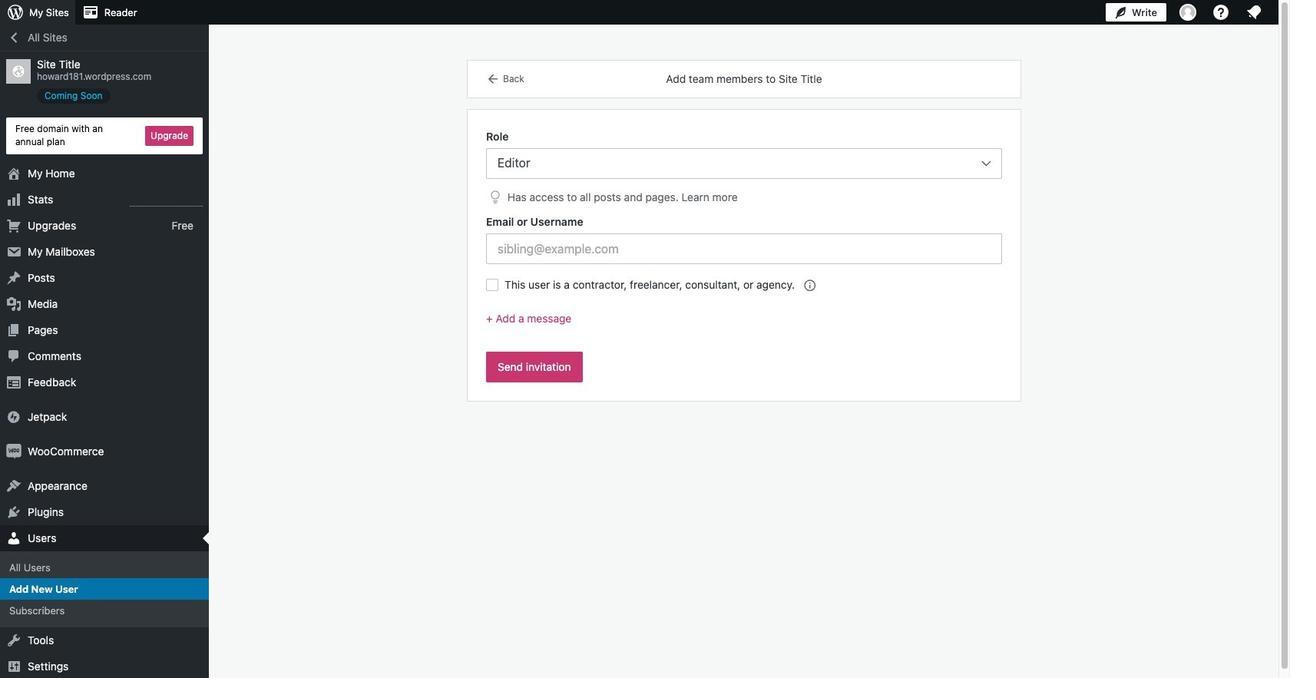 Task type: locate. For each thing, give the bounding box(es) containing it.
1 vertical spatial group
[[486, 214, 1003, 265]]

1 vertical spatial img image
[[6, 444, 22, 459]]

2 img image from the top
[[6, 444, 22, 459]]

group
[[486, 128, 1003, 207], [486, 214, 1003, 265], [486, 311, 1003, 340]]

img image
[[6, 409, 22, 425], [6, 444, 22, 459]]

help image
[[1212, 3, 1231, 22]]

my profile image
[[1180, 4, 1197, 21]]

main content
[[468, 61, 1021, 401]]

manage your notifications image
[[1245, 3, 1264, 22]]

0 vertical spatial group
[[486, 128, 1003, 207]]

2 vertical spatial group
[[486, 311, 1003, 340]]

0 vertical spatial img image
[[6, 409, 22, 425]]

None checkbox
[[486, 279, 499, 291]]

1 group from the top
[[486, 128, 1003, 207]]

highest hourly views 0 image
[[130, 196, 203, 206]]



Task type: vqa. For each thing, say whether or not it's contained in the screenshot.
List Item
no



Task type: describe. For each thing, give the bounding box(es) containing it.
sibling@example.com text field
[[486, 234, 1003, 265]]

more information image
[[803, 278, 817, 292]]

2 group from the top
[[486, 214, 1003, 265]]

1 img image from the top
[[6, 409, 22, 425]]

3 group from the top
[[486, 311, 1003, 340]]



